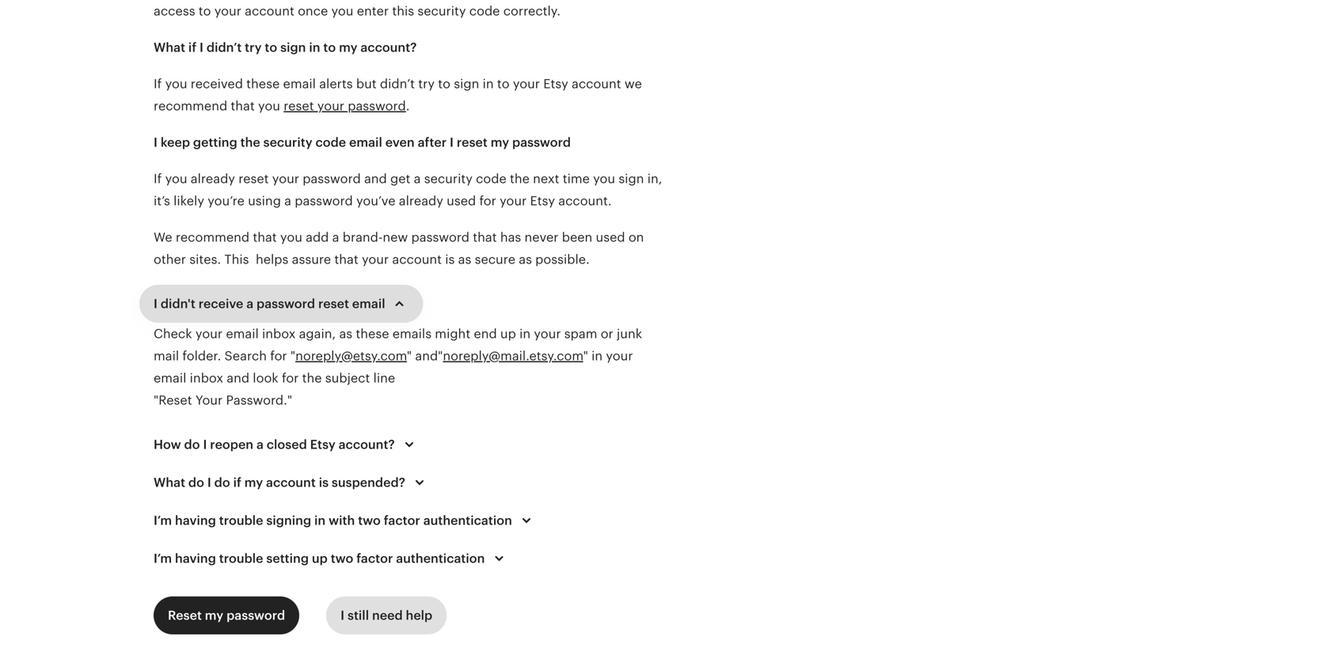 Task type: describe. For each thing, give the bounding box(es) containing it.
likely
[[174, 194, 204, 208]]

trouble for setting
[[219, 552, 263, 566]]

for inside in your email inbox and look for the subject line "reset your password."
[[282, 371, 299, 386]]

a right get on the top left of page
[[414, 172, 421, 186]]

you've
[[356, 194, 396, 208]]

etsy inside 'if you received these email alerts but didn't try to sign in to your etsy account we recommend that you'
[[543, 77, 568, 91]]

if for if you already reset your password and get a security code the next time you sign in, it's likely you're using a password you've already used for your etsy account.
[[154, 172, 162, 186]]

i still need help
[[341, 609, 433, 623]]

a inside i didn't receive a password reset email dropdown button
[[246, 297, 254, 311]]

spam
[[564, 327, 597, 341]]

noreply@etsy.com link
[[295, 349, 407, 363]]

or
[[601, 327, 614, 341]]

and inside if you already reset your password and get a security code the next time you sign in, it's likely you're using a password you've already used for your etsy account.
[[364, 172, 387, 186]]

we
[[625, 77, 642, 91]]

account? inside dropdown button
[[339, 438, 395, 452]]

for inside check your email inbox again, as these emails might end up in your spam or junk mail folder. search for "
[[270, 349, 287, 363]]

email inside 'if you received these email alerts but didn't try to sign in to your etsy account we recommend that you'
[[283, 77, 316, 91]]

noreply@mail.etsy.com link
[[443, 349, 583, 363]]

closed
[[267, 438, 307, 452]]

mail
[[154, 349, 179, 363]]

as inside check your email inbox again, as these emails might end up in your spam or junk mail folder. search for "
[[339, 327, 353, 341]]

helps
[[256, 253, 289, 267]]

how do i reopen a closed etsy account? button
[[139, 426, 433, 464]]

next
[[533, 172, 559, 186]]

line
[[373, 371, 395, 386]]

noreply@mail.etsy.com
[[443, 349, 583, 363]]

if inside dropdown button
[[233, 476, 241, 490]]

using
[[248, 194, 281, 208]]

i still need help link
[[326, 597, 447, 635]]

2 " from the left
[[407, 349, 412, 363]]

recommend inside 'if you received these email alerts but didn't try to sign in to your etsy account we recommend that you'
[[154, 99, 227, 113]]

reset right after at the left top of page
[[457, 135, 488, 150]]

what do i do if my account is suspended? button
[[139, 464, 443, 502]]

sign inside if you already reset your password and get a security code the next time you sign in, it's likely you're using a password you've already used for your etsy account.
[[619, 172, 644, 186]]

password up the add
[[295, 194, 353, 208]]

a inside we recommend that you add a brand-new password that has never been used on other sites. this  helps assure that your account is as secure as possible.
[[332, 230, 339, 245]]

i didn't receive a password reset email button
[[139, 285, 423, 323]]

if you already reset your password and get a security code the next time you sign in, it's likely you're using a password you've already used for your etsy account.
[[154, 172, 662, 208]]

you right time
[[593, 172, 615, 186]]

password."
[[226, 394, 292, 408]]

sites.
[[189, 253, 221, 267]]

i keep getting the security code email even after i reset my password
[[154, 135, 571, 150]]

receive
[[199, 297, 243, 311]]

security inside if you already reset your password and get a security code the next time you sign in, it's likely you're using a password you've already used for your etsy account.
[[424, 172, 473, 186]]

i'm having trouble setting up two factor authentication button
[[139, 540, 523, 578]]

check
[[154, 327, 192, 341]]

you're
[[208, 194, 245, 208]]

0 vertical spatial factor
[[384, 514, 420, 528]]

check your email inbox again, as these emails might end up in your spam or junk mail folder. search for "
[[154, 327, 642, 363]]

possible.
[[535, 253, 590, 267]]

3 " from the left
[[583, 349, 588, 363]]

reset
[[168, 609, 202, 623]]

subject
[[325, 371, 370, 386]]

these inside check your email inbox again, as these emails might end up in your spam or junk mail folder. search for "
[[356, 327, 389, 341]]

you up likely
[[165, 172, 187, 186]]

noreply@etsy.com
[[295, 349, 407, 363]]

2 horizontal spatial as
[[519, 253, 532, 267]]

help
[[406, 609, 433, 623]]

email left even
[[349, 135, 382, 150]]

i'm having trouble signing in with two factor authentication
[[154, 514, 512, 528]]

emails
[[393, 327, 432, 341]]

password down but
[[348, 99, 406, 113]]

in,
[[648, 172, 662, 186]]

end
[[474, 327, 497, 341]]

used inside we recommend that you add a brand-new password that has never been used on other sites. this  helps assure that your account is as secure as possible.
[[596, 230, 625, 245]]

the inside if you already reset your password and get a security code the next time you sign in, it's likely you're using a password you've already used for your etsy account.
[[510, 172, 530, 186]]

reset my password link
[[154, 597, 299, 635]]

been
[[562, 230, 593, 245]]

i didn't receive a password reset email
[[154, 297, 385, 311]]

that up helps
[[253, 230, 277, 245]]

secure
[[475, 253, 516, 267]]

with
[[329, 514, 355, 528]]

assure
[[292, 253, 331, 267]]

0 vertical spatial if
[[188, 40, 197, 55]]

your inside in your email inbox and look for the subject line "reset your password."
[[606, 349, 633, 363]]

1 vertical spatial factor
[[357, 552, 393, 566]]

two inside i'm having trouble setting up two factor authentication dropdown button
[[331, 552, 354, 566]]

still
[[348, 609, 369, 623]]

for inside if you already reset your password and get a security code the next time you sign in, it's likely you're using a password you've already used for your etsy account.
[[479, 194, 496, 208]]

account.
[[558, 194, 612, 208]]

inbox for again,
[[262, 327, 296, 341]]

signing
[[266, 514, 311, 528]]

email inside check your email inbox again, as these emails might end up in your spam or junk mail folder. search for "
[[226, 327, 259, 341]]

having for i'm having trouble signing in with two factor authentication
[[175, 514, 216, 528]]

password down setting
[[227, 609, 285, 623]]

0 horizontal spatial security
[[263, 135, 313, 150]]

reset down what if i didn't try to sign in to my account?
[[284, 99, 314, 113]]

keep
[[161, 135, 190, 150]]

received
[[191, 77, 243, 91]]

used inside if you already reset your password and get a security code the next time you sign in, it's likely you're using a password you've already used for your etsy account.
[[447, 194, 476, 208]]

password up next
[[512, 135, 571, 150]]

1 vertical spatial authentication
[[396, 552, 485, 566]]

noreply@etsy.com " and" noreply@mail.etsy.com "
[[295, 349, 592, 363]]

i inside the how do i reopen a closed etsy account? dropdown button
[[203, 438, 207, 452]]

0 horizontal spatial the
[[240, 135, 260, 150]]

need
[[372, 609, 403, 623]]

reset inside dropdown button
[[318, 297, 349, 311]]

i inside what do i do if my account is suspended? dropdown button
[[207, 476, 211, 490]]

other
[[154, 253, 186, 267]]

is inside dropdown button
[[319, 476, 329, 490]]

if for if you received these email alerts but didn't try to sign in to your etsy account we recommend that you
[[154, 77, 162, 91]]

you left received
[[165, 77, 187, 91]]

a right using
[[284, 194, 291, 208]]

is inside we recommend that you add a brand-new password that has never been used on other sites. this  helps assure that your account is as secure as possible.
[[445, 253, 455, 267]]

two inside the i'm having trouble signing in with two factor authentication dropdown button
[[358, 514, 381, 528]]

how
[[154, 438, 181, 452]]

what for what if i didn't try to sign in to my account?
[[154, 40, 185, 55]]

that inside 'if you received these email alerts but didn't try to sign in to your etsy account we recommend that you'
[[231, 99, 255, 113]]

0 vertical spatial didn't
[[207, 40, 242, 55]]

get
[[390, 172, 411, 186]]

" inside check your email inbox again, as these emails might end up in your spam or junk mail folder. search for "
[[291, 349, 295, 363]]

add
[[306, 230, 329, 245]]



Task type: vqa. For each thing, say whether or not it's contained in the screenshot.
Try in if you received these email alerts but didn't try to sign in to your etsy account we recommend that you
yes



Task type: locate. For each thing, give the bounding box(es) containing it.
0 vertical spatial having
[[175, 514, 216, 528]]

0 horizontal spatial account
[[266, 476, 316, 490]]

trouble
[[219, 514, 263, 528], [219, 552, 263, 566]]

for up secure
[[479, 194, 496, 208]]

factor down "suspended?"
[[384, 514, 420, 528]]

suspended?
[[332, 476, 405, 490]]

a left closed
[[257, 438, 264, 452]]

0 horizontal spatial code
[[316, 135, 346, 150]]

2 horizontal spatial account
[[572, 77, 621, 91]]

i'm for i'm having trouble setting up two factor authentication
[[154, 552, 172, 566]]

do for how
[[184, 438, 200, 452]]

two down with
[[331, 552, 354, 566]]

0 horizontal spatial if
[[188, 40, 197, 55]]

1 vertical spatial recommend
[[176, 230, 250, 245]]

used left on
[[596, 230, 625, 245]]

1 vertical spatial used
[[596, 230, 625, 245]]

as
[[458, 253, 471, 267], [519, 253, 532, 267], [339, 327, 353, 341]]

password inside we recommend that you add a brand-new password that has never been used on other sites. this  helps assure that your account is as secure as possible.
[[411, 230, 470, 245]]

on
[[629, 230, 644, 245]]

that
[[231, 99, 255, 113], [253, 230, 277, 245], [473, 230, 497, 245], [334, 253, 359, 267]]

the inside in your email inbox and look for the subject line "reset your password."
[[302, 371, 322, 386]]

1 vertical spatial account
[[392, 253, 442, 267]]

0 horizontal spatial as
[[339, 327, 353, 341]]

0 horizontal spatial didn't
[[207, 40, 242, 55]]

0 vertical spatial up
[[500, 327, 516, 341]]

0 vertical spatial already
[[191, 172, 235, 186]]

and up "you've" on the left
[[364, 172, 387, 186]]

1 horizontal spatial used
[[596, 230, 625, 245]]

two right with
[[358, 514, 381, 528]]

what for what do i do if my account is suspended?
[[154, 476, 185, 490]]

trouble inside the i'm having trouble signing in with two factor authentication dropdown button
[[219, 514, 263, 528]]

i'm for i'm having trouble signing in with two factor authentication
[[154, 514, 172, 528]]

0 vertical spatial i'm
[[154, 514, 172, 528]]

0 vertical spatial for
[[479, 194, 496, 208]]

0 horizontal spatial try
[[245, 40, 262, 55]]

2 horizontal spatial sign
[[619, 172, 644, 186]]

1 horizontal spatial two
[[358, 514, 381, 528]]

if
[[154, 77, 162, 91], [154, 172, 162, 186]]

reset my password
[[168, 609, 285, 623]]

reset up using
[[239, 172, 269, 186]]

recommend inside we recommend that you add a brand-new password that has never been used on other sites. this  helps assure that your account is as secure as possible.
[[176, 230, 250, 245]]

never
[[525, 230, 559, 245]]

in inside dropdown button
[[314, 514, 326, 528]]

0 horizontal spatial already
[[191, 172, 235, 186]]

1 horizontal spatial up
[[500, 327, 516, 341]]

2 vertical spatial for
[[282, 371, 299, 386]]

but
[[356, 77, 377, 91]]

1 having from the top
[[175, 514, 216, 528]]

is left secure
[[445, 253, 455, 267]]

didn't
[[161, 297, 196, 311]]

trouble inside i'm having trouble setting up two factor authentication dropdown button
[[219, 552, 263, 566]]

1 vertical spatial these
[[356, 327, 389, 341]]

1 horizontal spatial the
[[302, 371, 322, 386]]

" right search
[[291, 349, 295, 363]]

code left next
[[476, 172, 507, 186]]

1 horizontal spatial as
[[458, 253, 471, 267]]

1 horizontal spatial inbox
[[262, 327, 296, 341]]

you left the add
[[280, 230, 302, 245]]

to
[[265, 40, 277, 55], [323, 40, 336, 55], [438, 77, 451, 91], [497, 77, 510, 91]]

is up i'm having trouble signing in with two factor authentication
[[319, 476, 329, 490]]

account inside 'if you received these email alerts but didn't try to sign in to your etsy account we recommend that you'
[[572, 77, 621, 91]]

email inside i didn't receive a password reset email dropdown button
[[352, 297, 385, 311]]

email
[[283, 77, 316, 91], [349, 135, 382, 150], [352, 297, 385, 311], [226, 327, 259, 341], [154, 371, 186, 386]]

it's
[[154, 194, 170, 208]]

1 vertical spatial already
[[399, 194, 443, 208]]

account inside dropdown button
[[266, 476, 316, 490]]

2 i'm from the top
[[154, 552, 172, 566]]

even
[[385, 135, 415, 150]]

two
[[358, 514, 381, 528], [331, 552, 354, 566]]

sign
[[280, 40, 306, 55], [454, 77, 479, 91], [619, 172, 644, 186]]

i left keep
[[154, 135, 158, 150]]

password right new
[[411, 230, 470, 245]]

new
[[383, 230, 408, 245]]

search
[[225, 349, 267, 363]]

a inside the how do i reopen a closed etsy account? dropdown button
[[257, 438, 264, 452]]

the left next
[[510, 172, 530, 186]]

i left still
[[341, 609, 345, 623]]

i down reopen
[[207, 476, 211, 490]]

2 vertical spatial the
[[302, 371, 322, 386]]

might
[[435, 327, 471, 341]]

and inside in your email inbox and look for the subject line "reset your password."
[[227, 371, 250, 386]]

these down what if i didn't try to sign in to my account?
[[246, 77, 280, 91]]

1 vertical spatial didn't
[[380, 77, 415, 91]]

i'm having trouble setting up two factor authentication
[[154, 552, 485, 566]]

up right setting
[[312, 552, 328, 566]]

inbox down i didn't receive a password reset email dropdown button at the left of page
[[262, 327, 296, 341]]

if up "it's"
[[154, 172, 162, 186]]

security
[[263, 135, 313, 150], [424, 172, 473, 186]]

0 vertical spatial if
[[154, 77, 162, 91]]

having for i'm having trouble setting up two factor authentication
[[175, 552, 216, 566]]

look
[[253, 371, 279, 386]]

1 horizontal spatial these
[[356, 327, 389, 341]]

i'm up reset
[[154, 552, 172, 566]]

0 vertical spatial used
[[447, 194, 476, 208]]

0 vertical spatial the
[[240, 135, 260, 150]]

these up noreply@etsy.com
[[356, 327, 389, 341]]

1 vertical spatial having
[[175, 552, 216, 566]]

1 vertical spatial account?
[[339, 438, 395, 452]]

email left 'alerts'
[[283, 77, 316, 91]]

1 horizontal spatial security
[[424, 172, 473, 186]]

reset up again,
[[318, 297, 349, 311]]

if up received
[[188, 40, 197, 55]]

0 vertical spatial and
[[364, 172, 387, 186]]

my right after at the left top of page
[[491, 135, 509, 150]]

my down how do i reopen a closed etsy account?
[[244, 476, 263, 490]]

password down i keep getting the security code email even after i reset my password
[[303, 172, 361, 186]]

etsy right closed
[[310, 438, 336, 452]]

.
[[406, 99, 410, 113]]

1 vertical spatial is
[[319, 476, 329, 490]]

try
[[245, 40, 262, 55], [418, 77, 435, 91]]

2 if from the top
[[154, 172, 162, 186]]

again,
[[299, 327, 336, 341]]

0 horizontal spatial these
[[246, 77, 280, 91]]

0 horizontal spatial used
[[447, 194, 476, 208]]

1 vertical spatial if
[[154, 172, 162, 186]]

in
[[309, 40, 320, 55], [483, 77, 494, 91], [520, 327, 531, 341], [592, 349, 603, 363], [314, 514, 326, 528]]

password up again,
[[257, 297, 315, 311]]

if down reopen
[[233, 476, 241, 490]]

0 horizontal spatial sign
[[280, 40, 306, 55]]

password inside dropdown button
[[257, 297, 315, 311]]

my
[[339, 40, 358, 55], [491, 135, 509, 150], [244, 476, 263, 490], [205, 609, 224, 623]]

1 horizontal spatial is
[[445, 253, 455, 267]]

authentication
[[423, 514, 512, 528], [396, 552, 485, 566]]

1 if from the top
[[154, 77, 162, 91]]

1 vertical spatial two
[[331, 552, 354, 566]]

i'm having trouble signing in with two factor authentication button
[[139, 502, 550, 540]]

"reset
[[154, 394, 192, 408]]

0 vertical spatial what
[[154, 40, 185, 55]]

is
[[445, 253, 455, 267], [319, 476, 329, 490]]

account? up but
[[361, 40, 417, 55]]

what if i didn't try to sign in to my account?
[[154, 40, 417, 55]]

1 vertical spatial what
[[154, 476, 185, 490]]

try inside 'if you received these email alerts but didn't try to sign in to your etsy account we recommend that you'
[[418, 77, 435, 91]]

account up signing
[[266, 476, 316, 490]]

the left subject
[[302, 371, 322, 386]]

used down after at the left top of page
[[447, 194, 476, 208]]

" left and" at the left
[[407, 349, 412, 363]]

that down received
[[231, 99, 255, 113]]

do inside dropdown button
[[184, 438, 200, 452]]

1 vertical spatial for
[[270, 349, 287, 363]]

already down get on the top left of page
[[399, 194, 443, 208]]

time
[[563, 172, 590, 186]]

up up noreply@mail.etsy.com link
[[500, 327, 516, 341]]

my inside reset my password link
[[205, 609, 224, 623]]

didn't
[[207, 40, 242, 55], [380, 77, 415, 91]]

account? up "suspended?"
[[339, 438, 395, 452]]

already
[[191, 172, 235, 186], [399, 194, 443, 208]]

0 vertical spatial try
[[245, 40, 262, 55]]

code down reset your password link
[[316, 135, 346, 150]]

what inside what do i do if my account is suspended? dropdown button
[[154, 476, 185, 490]]

0 vertical spatial recommend
[[154, 99, 227, 113]]

the right getting
[[240, 135, 260, 150]]

1 horizontal spatial "
[[407, 349, 412, 363]]

email up check your email inbox again, as these emails might end up in your spam or junk mail folder. search for "
[[352, 297, 385, 311]]

didn't inside 'if you received these email alerts but didn't try to sign in to your etsy account we recommend that you'
[[380, 77, 415, 91]]

inbox inside in your email inbox and look for the subject line "reset your password."
[[190, 371, 223, 386]]

folder.
[[182, 349, 221, 363]]

my up 'alerts'
[[339, 40, 358, 55]]

1 horizontal spatial code
[[476, 172, 507, 186]]

alerts
[[319, 77, 353, 91]]

0 vertical spatial code
[[316, 135, 346, 150]]

0 horizontal spatial two
[[331, 552, 354, 566]]

1 vertical spatial if
[[233, 476, 241, 490]]

reset inside if you already reset your password and get a security code the next time you sign in, it's likely you're using a password you've already used for your etsy account.
[[239, 172, 269, 186]]

used
[[447, 194, 476, 208], [596, 230, 625, 245]]

you inside we recommend that you add a brand-new password that has never been used on other sites. this  helps assure that your account is as secure as possible.
[[280, 230, 302, 245]]

what do i do if my account is suspended?
[[154, 476, 405, 490]]

account down new
[[392, 253, 442, 267]]

in your email inbox and look for the subject line "reset your password."
[[154, 349, 633, 408]]

account left we
[[572, 77, 621, 91]]

0 vertical spatial security
[[263, 135, 313, 150]]

a right receive
[[246, 297, 254, 311]]

etsy
[[543, 77, 568, 91], [530, 194, 555, 208], [310, 438, 336, 452]]

recommend up sites.
[[176, 230, 250, 245]]

setting
[[266, 552, 309, 566]]

a
[[414, 172, 421, 186], [284, 194, 291, 208], [332, 230, 339, 245], [246, 297, 254, 311], [257, 438, 264, 452]]

0 horizontal spatial is
[[319, 476, 329, 490]]

1 horizontal spatial account
[[392, 253, 442, 267]]

your inside we recommend that you add a brand-new password that has never been used on other sites. this  helps assure that your account is as secure as possible.
[[362, 253, 389, 267]]

didn't up .
[[380, 77, 415, 91]]

up inside dropdown button
[[312, 552, 328, 566]]

already up you're
[[191, 172, 235, 186]]

password
[[348, 99, 406, 113], [512, 135, 571, 150], [303, 172, 361, 186], [295, 194, 353, 208], [411, 230, 470, 245], [257, 297, 315, 311], [227, 609, 285, 623]]

in inside check your email inbox again, as these emails might end up in your spam or junk mail folder. search for "
[[520, 327, 531, 341]]

you down what if i didn't try to sign in to my account?
[[258, 99, 280, 113]]

we recommend that you add a brand-new password that has never been used on other sites. this  helps assure that your account is as secure as possible.
[[154, 230, 644, 267]]

2 horizontal spatial the
[[510, 172, 530, 186]]

etsy inside if you already reset your password and get a security code the next time you sign in, it's likely you're using a password you've already used for your etsy account.
[[530, 194, 555, 208]]

etsy down next
[[530, 194, 555, 208]]

and down search
[[227, 371, 250, 386]]

2 vertical spatial etsy
[[310, 438, 336, 452]]

1 what from the top
[[154, 40, 185, 55]]

1 vertical spatial etsy
[[530, 194, 555, 208]]

brand-
[[343, 230, 383, 245]]

1 vertical spatial trouble
[[219, 552, 263, 566]]

factor down the i'm having trouble signing in with two factor authentication dropdown button
[[357, 552, 393, 566]]

account inside we recommend that you add a brand-new password that has never been used on other sites. this  helps assure that your account is as secure as possible.
[[392, 253, 442, 267]]

we
[[154, 230, 172, 245]]

reset
[[284, 99, 314, 113], [457, 135, 488, 150], [239, 172, 269, 186], [318, 297, 349, 311]]

i'm down how
[[154, 514, 172, 528]]

the
[[240, 135, 260, 150], [510, 172, 530, 186], [302, 371, 322, 386]]

2 horizontal spatial "
[[583, 349, 588, 363]]

recommend down received
[[154, 99, 227, 113]]

1 vertical spatial inbox
[[190, 371, 223, 386]]

recommend
[[154, 99, 227, 113], [176, 230, 250, 245]]

up
[[500, 327, 516, 341], [312, 552, 328, 566]]

0 horizontal spatial "
[[291, 349, 295, 363]]

reopen
[[210, 438, 253, 452]]

1 vertical spatial and
[[227, 371, 250, 386]]

2 what from the top
[[154, 476, 185, 490]]

0 horizontal spatial and
[[227, 371, 250, 386]]

reset your password link
[[284, 99, 406, 113]]

i right after at the left top of page
[[450, 135, 454, 150]]

1 horizontal spatial didn't
[[380, 77, 415, 91]]

that down brand-
[[334, 253, 359, 267]]

0 vertical spatial sign
[[280, 40, 306, 55]]

2 vertical spatial sign
[[619, 172, 644, 186]]

0 vertical spatial two
[[358, 514, 381, 528]]

what
[[154, 40, 185, 55], [154, 476, 185, 490]]

for up the look
[[270, 349, 287, 363]]

"
[[291, 349, 295, 363], [407, 349, 412, 363], [583, 349, 588, 363]]

if
[[188, 40, 197, 55], [233, 476, 241, 490]]

your
[[513, 77, 540, 91], [317, 99, 344, 113], [272, 172, 299, 186], [500, 194, 527, 208], [362, 253, 389, 267], [196, 327, 223, 341], [534, 327, 561, 341], [606, 349, 633, 363]]

i inside i didn't receive a password reset email dropdown button
[[154, 297, 158, 311]]

if inside if you already reset your password and get a security code the next time you sign in, it's likely you're using a password you've already used for your etsy account.
[[154, 172, 162, 186]]

0 vertical spatial is
[[445, 253, 455, 267]]

1 trouble from the top
[[219, 514, 263, 528]]

" down 'spam' on the left
[[583, 349, 588, 363]]

a right the add
[[332, 230, 339, 245]]

if you received these email alerts but didn't try to sign in to your etsy account we recommend that you
[[154, 77, 642, 113]]

didn't up received
[[207, 40, 242, 55]]

1 vertical spatial i'm
[[154, 552, 172, 566]]

my right reset
[[205, 609, 224, 623]]

2 trouble from the top
[[219, 552, 263, 566]]

up inside check your email inbox again, as these emails might end up in your spam or junk mail folder. search for "
[[500, 327, 516, 341]]

i inside 'i still need help' link
[[341, 609, 345, 623]]

email up the "reset at the bottom of page
[[154, 371, 186, 386]]

1 i'm from the top
[[154, 514, 172, 528]]

i left "didn't"
[[154, 297, 158, 311]]

if left received
[[154, 77, 162, 91]]

inbox up your
[[190, 371, 223, 386]]

you
[[165, 77, 187, 91], [258, 99, 280, 113], [165, 172, 187, 186], [593, 172, 615, 186], [280, 230, 302, 245]]

1 vertical spatial code
[[476, 172, 507, 186]]

has
[[500, 230, 521, 245]]

your inside 'if you received these email alerts but didn't try to sign in to your etsy account we recommend that you'
[[513, 77, 540, 91]]

inbox inside check your email inbox again, as these emails might end up in your spam or junk mail folder. search for "
[[262, 327, 296, 341]]

trouble left setting
[[219, 552, 263, 566]]

1 vertical spatial sign
[[454, 77, 479, 91]]

in inside 'if you received these email alerts but didn't try to sign in to your etsy account we recommend that you'
[[483, 77, 494, 91]]

my inside what do i do if my account is suspended? dropdown button
[[244, 476, 263, 490]]

1 vertical spatial the
[[510, 172, 530, 186]]

2 vertical spatial account
[[266, 476, 316, 490]]

as up noreply@etsy.com link
[[339, 327, 353, 341]]

i left reopen
[[203, 438, 207, 452]]

these inside 'if you received these email alerts but didn't try to sign in to your etsy account we recommend that you'
[[246, 77, 280, 91]]

if inside 'if you received these email alerts but didn't try to sign in to your etsy account we recommend that you'
[[154, 77, 162, 91]]

that up secure
[[473, 230, 497, 245]]

1 horizontal spatial and
[[364, 172, 387, 186]]

security up using
[[263, 135, 313, 150]]

do for what
[[188, 476, 204, 490]]

0 vertical spatial these
[[246, 77, 280, 91]]

how do i reopen a closed etsy account?
[[154, 438, 395, 452]]

trouble left signing
[[219, 514, 263, 528]]

in inside in your email inbox and look for the subject line "reset your password."
[[592, 349, 603, 363]]

code inside if you already reset your password and get a security code the next time you sign in, it's likely you're using a password you've already used for your etsy account.
[[476, 172, 507, 186]]

0 horizontal spatial up
[[312, 552, 328, 566]]

sign inside 'if you received these email alerts but didn't try to sign in to your etsy account we recommend that you'
[[454, 77, 479, 91]]

0 vertical spatial authentication
[[423, 514, 512, 528]]

junk
[[617, 327, 642, 341]]

1 horizontal spatial already
[[399, 194, 443, 208]]

your
[[195, 394, 223, 408]]

1 vertical spatial try
[[418, 77, 435, 91]]

1 horizontal spatial try
[[418, 77, 435, 91]]

0 vertical spatial account?
[[361, 40, 417, 55]]

0 vertical spatial etsy
[[543, 77, 568, 91]]

and"
[[415, 349, 443, 363]]

0 horizontal spatial inbox
[[190, 371, 223, 386]]

email up search
[[226, 327, 259, 341]]

inbox for and
[[190, 371, 223, 386]]

getting
[[193, 135, 237, 150]]

as down has
[[519, 253, 532, 267]]

0 vertical spatial trouble
[[219, 514, 263, 528]]

etsy inside the how do i reopen a closed etsy account? dropdown button
[[310, 438, 336, 452]]

for
[[479, 194, 496, 208], [270, 349, 287, 363], [282, 371, 299, 386]]

i up received
[[200, 40, 204, 55]]

for right the look
[[282, 371, 299, 386]]

1 vertical spatial security
[[424, 172, 473, 186]]

trouble for signing
[[219, 514, 263, 528]]

1 " from the left
[[291, 349, 295, 363]]

0 vertical spatial inbox
[[262, 327, 296, 341]]

after
[[418, 135, 447, 150]]

1 vertical spatial up
[[312, 552, 328, 566]]

2 having from the top
[[175, 552, 216, 566]]

email inside in your email inbox and look for the subject line "reset your password."
[[154, 371, 186, 386]]

1 horizontal spatial if
[[233, 476, 241, 490]]

security down after at the left top of page
[[424, 172, 473, 186]]

reset your password .
[[284, 99, 410, 113]]

1 horizontal spatial sign
[[454, 77, 479, 91]]

etsy left we
[[543, 77, 568, 91]]

as left secure
[[458, 253, 471, 267]]

0 vertical spatial account
[[572, 77, 621, 91]]



